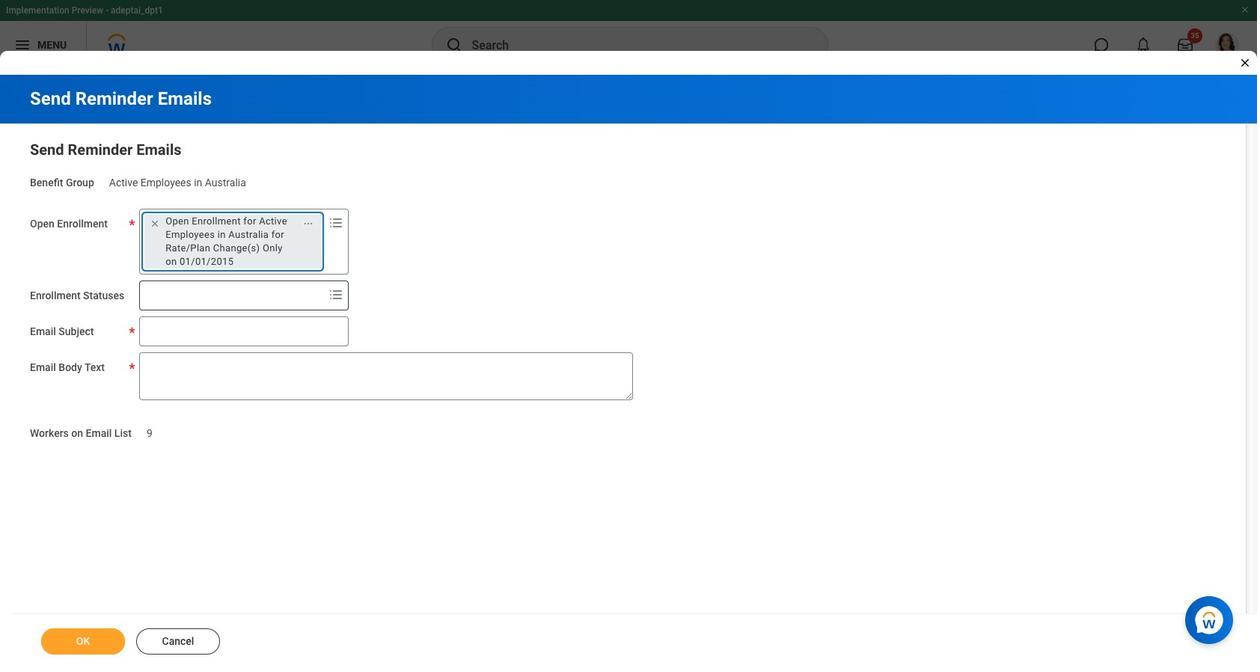 Task type: describe. For each thing, give the bounding box(es) containing it.
rate/plan
[[166, 242, 210, 254]]

prompts image
[[327, 286, 345, 304]]

0 vertical spatial active
[[109, 177, 138, 189]]

9
[[147, 427, 152, 439]]

email for email subject
[[30, 325, 56, 337]]

implementation preview -   adeptai_dpt1 banner
[[0, 0, 1257, 69]]

preview
[[72, 5, 103, 16]]

workers on email list element
[[147, 418, 152, 440]]

close environment banner image
[[1241, 5, 1250, 14]]

inbox large image
[[1178, 37, 1193, 52]]

australia inside the open enrollment for active employees in australia for rate/plan change(s) only on 01/01/2015
[[228, 229, 269, 240]]

2 vertical spatial email
[[86, 427, 112, 439]]

0 vertical spatial australia
[[205, 177, 246, 189]]

0 vertical spatial for
[[243, 215, 256, 227]]

adeptai_dpt1
[[111, 5, 163, 16]]

group
[[66, 177, 94, 189]]

Email Subject text field
[[139, 316, 349, 346]]

subject
[[59, 325, 94, 337]]

close send reminder emails image
[[1239, 57, 1251, 69]]

notifications large image
[[1136, 37, 1151, 52]]

open enrollment for active employees in australia for rate/plan change(s) only on 01/01/2015
[[166, 215, 287, 267]]

implementation
[[6, 5, 69, 16]]

prompts image
[[327, 214, 345, 232]]

employees inside the open enrollment for active employees in australia for rate/plan change(s) only on 01/01/2015
[[166, 229, 215, 240]]

open enrollment for active employees in australia for rate/plan change(s) only on 01/01/2015, press delete to clear value. option
[[145, 215, 321, 268]]

send reminder emails for send reminder emails dialog
[[30, 88, 212, 109]]

0 vertical spatial in
[[194, 177, 202, 189]]

body
[[59, 361, 82, 373]]

only
[[263, 242, 283, 254]]

benefit
[[30, 177, 63, 189]]

reminder for send reminder emails main content
[[68, 141, 133, 159]]

search image
[[445, 36, 463, 54]]

list
[[114, 427, 132, 439]]

emails for send reminder emails main content
[[136, 141, 181, 159]]

-
[[106, 5, 109, 16]]

active employees in australia element
[[109, 174, 246, 189]]

related actions image
[[303, 218, 314, 229]]

send reminder emails main content
[[0, 75, 1257, 668]]

email body text
[[30, 361, 105, 373]]

reminder for send reminder emails dialog
[[75, 88, 153, 109]]

in inside the open enrollment for active employees in australia for rate/plan change(s) only on 01/01/2015
[[218, 229, 226, 240]]



Task type: vqa. For each thing, say whether or not it's contained in the screenshot.
the topmost AUSTRALIA
yes



Task type: locate. For each thing, give the bounding box(es) containing it.
enrollment statuses
[[30, 289, 124, 301]]

send reminder emails
[[30, 88, 212, 109], [30, 141, 181, 159]]

enrollment up change(s)
[[192, 215, 241, 227]]

0 vertical spatial on
[[166, 256, 177, 267]]

workday assistant region
[[1185, 590, 1239, 644]]

open enrollment for active employees in australia for rate/plan change(s) only on 01/01/2015 element
[[166, 215, 295, 268]]

active up only
[[259, 215, 287, 227]]

0 horizontal spatial for
[[243, 215, 256, 227]]

enrollment for open enrollment
[[57, 218, 108, 230]]

text
[[84, 361, 105, 373]]

0 vertical spatial email
[[30, 325, 56, 337]]

open inside the open enrollment for active employees in australia for rate/plan change(s) only on 01/01/2015
[[166, 215, 189, 227]]

cancel button
[[136, 629, 220, 655]]

open right x small icon
[[166, 215, 189, 227]]

0 vertical spatial reminder
[[75, 88, 153, 109]]

enrollment up email subject
[[30, 289, 81, 301]]

0 vertical spatial employees
[[141, 177, 191, 189]]

email
[[30, 325, 56, 337], [30, 361, 56, 373], [86, 427, 112, 439]]

statuses
[[83, 289, 124, 301]]

employees up x small icon
[[141, 177, 191, 189]]

for
[[243, 215, 256, 227], [271, 229, 284, 240]]

on inside the open enrollment for active employees in australia for rate/plan change(s) only on 01/01/2015
[[166, 256, 177, 267]]

reminder
[[75, 88, 153, 109], [68, 141, 133, 159]]

change(s)
[[213, 242, 260, 254]]

on down rate/plan
[[166, 256, 177, 267]]

1 vertical spatial in
[[218, 229, 226, 240]]

open for open enrollment for active employees in australia for rate/plan change(s) only on 01/01/2015
[[166, 215, 189, 227]]

implementation preview -   adeptai_dpt1
[[6, 5, 163, 16]]

Enrollment Statuses field
[[140, 282, 324, 309]]

benefit group
[[30, 177, 94, 189]]

profile logan mcneil element
[[1206, 28, 1248, 61]]

01/01/2015
[[180, 256, 234, 267]]

for up change(s)
[[243, 215, 256, 227]]

australia
[[205, 177, 246, 189], [228, 229, 269, 240]]

enrollment for open enrollment for active employees in australia for rate/plan change(s) only on 01/01/2015
[[192, 215, 241, 227]]

ok
[[76, 635, 90, 647]]

0 horizontal spatial on
[[71, 427, 83, 439]]

active
[[109, 177, 138, 189], [259, 215, 287, 227]]

1 horizontal spatial for
[[271, 229, 284, 240]]

1 vertical spatial australia
[[228, 229, 269, 240]]

open for open enrollment
[[30, 218, 55, 230]]

active employees in australia
[[109, 177, 246, 189]]

for up only
[[271, 229, 284, 240]]

0 horizontal spatial in
[[194, 177, 202, 189]]

email left subject on the left of page
[[30, 325, 56, 337]]

on right workers at the left bottom
[[71, 427, 83, 439]]

1 vertical spatial emails
[[136, 141, 181, 159]]

active inside the open enrollment for active employees in australia for rate/plan change(s) only on 01/01/2015
[[259, 215, 287, 227]]

1 vertical spatial for
[[271, 229, 284, 240]]

1 vertical spatial employees
[[166, 229, 215, 240]]

workers
[[30, 427, 69, 439]]

1 vertical spatial send reminder emails
[[30, 141, 181, 159]]

australia up change(s)
[[228, 229, 269, 240]]

on
[[166, 256, 177, 267], [71, 427, 83, 439]]

cancel
[[162, 635, 194, 647]]

Email Body Text text field
[[139, 352, 633, 400]]

email left body
[[30, 361, 56, 373]]

0 vertical spatial send reminder emails
[[30, 88, 212, 109]]

send reminder emails for send reminder emails main content
[[30, 141, 181, 159]]

emails for send reminder emails dialog
[[158, 88, 212, 109]]

1 horizontal spatial active
[[259, 215, 287, 227]]

1 vertical spatial reminder
[[68, 141, 133, 159]]

1 vertical spatial send
[[30, 141, 64, 159]]

australia up the open enrollment for active employees in australia for rate/plan change(s) only on 01/01/2015
[[205, 177, 246, 189]]

enrollment down group
[[57, 218, 108, 230]]

1 vertical spatial on
[[71, 427, 83, 439]]

0 horizontal spatial open
[[30, 218, 55, 230]]

0 vertical spatial emails
[[158, 88, 212, 109]]

1 send from the top
[[30, 88, 71, 109]]

send for send reminder emails main content
[[30, 141, 64, 159]]

open enrollment
[[30, 218, 108, 230]]

email left list
[[86, 427, 112, 439]]

2 send from the top
[[30, 141, 64, 159]]

open
[[166, 215, 189, 227], [30, 218, 55, 230]]

emails
[[158, 88, 212, 109], [136, 141, 181, 159]]

1 vertical spatial active
[[259, 215, 287, 227]]

ok button
[[41, 629, 125, 655]]

employees up rate/plan
[[166, 229, 215, 240]]

send reminder emails dialog
[[0, 0, 1257, 668]]

2 send reminder emails from the top
[[30, 141, 181, 159]]

0 horizontal spatial active
[[109, 177, 138, 189]]

1 horizontal spatial in
[[218, 229, 226, 240]]

1 send reminder emails from the top
[[30, 88, 212, 109]]

open down benefit
[[30, 218, 55, 230]]

in up the open enrollment for active employees in australia for rate/plan change(s) only on 01/01/2015
[[194, 177, 202, 189]]

email subject
[[30, 325, 94, 337]]

send for send reminder emails dialog
[[30, 88, 71, 109]]

workers on email list
[[30, 427, 132, 439]]

enrollment
[[192, 215, 241, 227], [57, 218, 108, 230], [30, 289, 81, 301]]

in up change(s)
[[218, 229, 226, 240]]

1 vertical spatial email
[[30, 361, 56, 373]]

send
[[30, 88, 71, 109], [30, 141, 64, 159]]

active right group
[[109, 177, 138, 189]]

email for email body text
[[30, 361, 56, 373]]

0 vertical spatial send
[[30, 88, 71, 109]]

x small image
[[148, 216, 163, 231]]

1 horizontal spatial open
[[166, 215, 189, 227]]

in
[[194, 177, 202, 189], [218, 229, 226, 240]]

employees
[[141, 177, 191, 189], [166, 229, 215, 240]]

1 horizontal spatial on
[[166, 256, 177, 267]]

enrollment inside the open enrollment for active employees in australia for rate/plan change(s) only on 01/01/2015
[[192, 215, 241, 227]]



